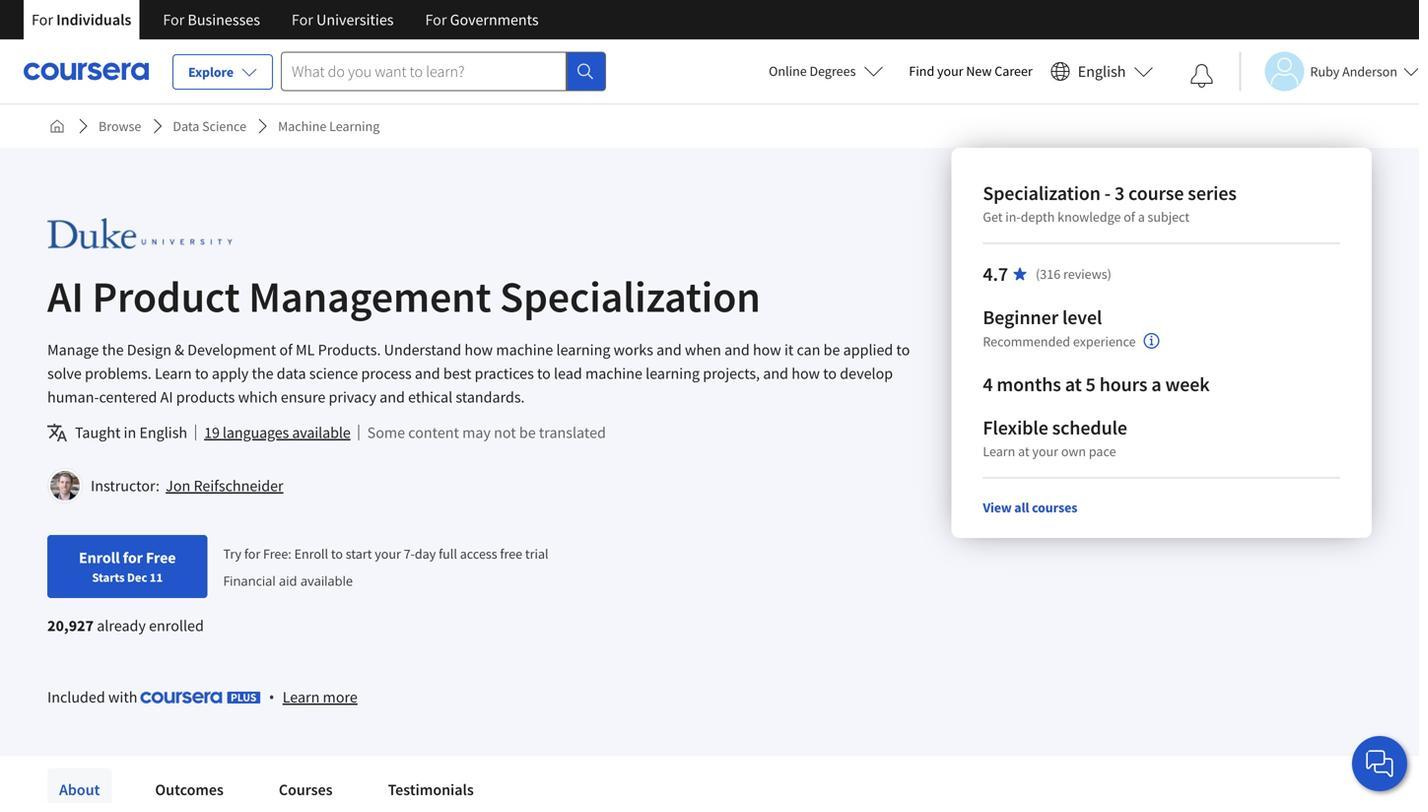 Task type: locate. For each thing, give the bounding box(es) containing it.
and up ethical
[[415, 364, 440, 384]]

for for try
[[244, 545, 261, 563]]

machine learning link
[[270, 108, 388, 144]]

english button
[[1043, 39, 1162, 104]]

1 horizontal spatial of
[[1124, 208, 1136, 226]]

months
[[997, 372, 1062, 397]]

2 horizontal spatial your
[[1033, 443, 1059, 460]]

0 vertical spatial learn
[[155, 364, 192, 384]]

full
[[439, 545, 457, 563]]

ruby
[[1311, 63, 1340, 80]]

1 horizontal spatial machine
[[586, 364, 643, 384]]

&
[[175, 340, 184, 360]]

1 horizontal spatial for
[[244, 545, 261, 563]]

0 horizontal spatial english
[[139, 423, 187, 443]]

1 horizontal spatial the
[[252, 364, 274, 384]]

to
[[897, 340, 910, 360], [195, 364, 209, 384], [537, 364, 551, 384], [824, 364, 837, 384], [331, 545, 343, 563]]

available right aid
[[301, 572, 353, 590]]

0 horizontal spatial your
[[375, 545, 401, 563]]

subject
[[1148, 208, 1190, 226]]

level
[[1063, 305, 1103, 330]]

machine up practices
[[496, 340, 553, 360]]

19 languages available button
[[204, 421, 351, 445]]

for left individuals
[[32, 10, 53, 30]]

privacy
[[329, 387, 377, 407]]

lead
[[554, 364, 583, 384]]

learn inside manage the design & development of ml products. understand how machine learning works and when and how it can be applied to solve problems.  learn to apply the data science process and best practices to lead machine learning projects,  and how to develop human-centered ai products which ensure privacy and ethical standards.
[[155, 364, 192, 384]]

0 vertical spatial ai
[[47, 269, 84, 324]]

ai product management specialization
[[47, 269, 761, 324]]

available down the ensure
[[292, 423, 351, 443]]

online
[[769, 62, 807, 80]]

the up the which
[[252, 364, 274, 384]]

0 vertical spatial machine
[[496, 340, 553, 360]]

english right in
[[139, 423, 187, 443]]

specialization
[[983, 181, 1101, 206], [500, 269, 761, 324]]

products
[[176, 387, 235, 407]]

available
[[292, 423, 351, 443], [301, 572, 353, 590]]

1 vertical spatial of
[[280, 340, 293, 360]]

1 horizontal spatial at
[[1066, 372, 1082, 397]]

may
[[463, 423, 491, 443]]

the
[[102, 340, 124, 360], [252, 364, 274, 384]]

0 vertical spatial be
[[824, 340, 840, 360]]

of left ml
[[280, 340, 293, 360]]

show notifications image
[[1191, 64, 1214, 88]]

specialization up depth
[[983, 181, 1101, 206]]

enroll
[[294, 545, 328, 563], [79, 548, 120, 568]]

duke university image
[[47, 211, 232, 255]]

1 horizontal spatial ai
[[160, 387, 173, 407]]

specialization inside specialization - 3 course series get in-depth knowledge of a subject
[[983, 181, 1101, 206]]

chat with us image
[[1365, 748, 1396, 780]]

for left businesses
[[163, 10, 185, 30]]

What do you want to learn? text field
[[281, 52, 567, 91]]

0 horizontal spatial ai
[[47, 269, 84, 324]]

learning down when
[[646, 364, 700, 384]]

start
[[346, 545, 372, 563]]

view all courses
[[983, 499, 1078, 517]]

coursera image
[[24, 55, 149, 87]]

2 vertical spatial your
[[375, 545, 401, 563]]

find
[[909, 62, 935, 80]]

specialization - 3 course series get in-depth knowledge of a subject
[[983, 181, 1237, 226]]

jon reifschneider link
[[166, 476, 284, 496]]

be right the not on the left bottom
[[519, 423, 536, 443]]

0 vertical spatial english
[[1078, 62, 1126, 81]]

for left universities
[[292, 10, 313, 30]]

and down 'process'
[[380, 387, 405, 407]]

2 for from the left
[[163, 10, 185, 30]]

browse
[[99, 117, 141, 135]]

reviews)
[[1064, 265, 1112, 283]]

1 for from the left
[[32, 10, 53, 30]]

1 vertical spatial at
[[1019, 443, 1030, 460]]

included
[[47, 687, 105, 707]]

depth
[[1021, 208, 1055, 226]]

beginner level
[[983, 305, 1103, 330]]

in
[[124, 423, 136, 443]]

1 horizontal spatial your
[[938, 62, 964, 80]]

your right find
[[938, 62, 964, 80]]

2 horizontal spatial learn
[[983, 443, 1016, 460]]

learn right •
[[283, 688, 320, 707]]

learn down flexible
[[983, 443, 1016, 460]]

data
[[173, 117, 199, 135]]

explore button
[[173, 54, 273, 90]]

for up dec at the left bottom
[[123, 548, 143, 568]]

ai up manage
[[47, 269, 84, 324]]

for up what do you want to learn? text field
[[425, 10, 447, 30]]

0 horizontal spatial learn
[[155, 364, 192, 384]]

businesses
[[188, 10, 260, 30]]

ruby anderson button
[[1240, 52, 1420, 91]]

1 vertical spatial specialization
[[500, 269, 761, 324]]

and
[[657, 340, 682, 360], [725, 340, 750, 360], [415, 364, 440, 384], [763, 364, 789, 384], [380, 387, 405, 407]]

ethical
[[408, 387, 453, 407]]

1 horizontal spatial specialization
[[983, 181, 1101, 206]]

1 vertical spatial english
[[139, 423, 187, 443]]

machine
[[496, 340, 553, 360], [586, 364, 643, 384]]

recommended experience
[[983, 333, 1136, 350]]

ml
[[296, 340, 315, 360]]

20,927 already enrolled
[[47, 616, 204, 636]]

1 vertical spatial machine
[[586, 364, 643, 384]]

at down flexible
[[1019, 443, 1030, 460]]

1 vertical spatial learn
[[983, 443, 1016, 460]]

data science
[[173, 117, 247, 135]]

get
[[983, 208, 1003, 226]]

1 horizontal spatial learn
[[283, 688, 320, 707]]

english right career on the top right
[[1078, 62, 1126, 81]]

access
[[460, 545, 498, 563]]

a left subject
[[1138, 208, 1145, 226]]

ai
[[47, 269, 84, 324], [160, 387, 173, 407]]

None search field
[[281, 52, 606, 91]]

view all courses link
[[983, 499, 1078, 517]]

not
[[494, 423, 516, 443]]

0 vertical spatial available
[[292, 423, 351, 443]]

0 horizontal spatial for
[[123, 548, 143, 568]]

for right 'try'
[[244, 545, 261, 563]]

to left lead
[[537, 364, 551, 384]]

0 vertical spatial of
[[1124, 208, 1136, 226]]

for inside try for free: enroll to start your 7-day full access free trial financial aid available
[[244, 545, 261, 563]]

1 horizontal spatial a
[[1152, 372, 1162, 397]]

machine down works
[[586, 364, 643, 384]]

learn inside flexible schedule learn at your own pace
[[983, 443, 1016, 460]]

projects,
[[703, 364, 760, 384]]

your left own
[[1033, 443, 1059, 460]]

for for individuals
[[32, 10, 53, 30]]

1 horizontal spatial be
[[824, 340, 840, 360]]

a left week
[[1152, 372, 1162, 397]]

about link
[[47, 769, 112, 804]]

applied
[[844, 340, 894, 360]]

individuals
[[56, 10, 131, 30]]

11
[[150, 570, 163, 586]]

courses link
[[267, 769, 345, 804]]

3 for from the left
[[292, 10, 313, 30]]

1 vertical spatial the
[[252, 364, 274, 384]]

enroll right free:
[[294, 545, 328, 563]]

0 horizontal spatial enroll
[[79, 548, 120, 568]]

be right can
[[824, 340, 840, 360]]

be
[[824, 340, 840, 360], [519, 423, 536, 443]]

be inside manage the design & development of ml products. understand how machine learning works and when and how it can be applied to solve problems.  learn to apply the data science process and best practices to lead machine learning projects,  and how to develop human-centered ai products which ensure privacy and ethical standards.
[[824, 340, 840, 360]]

for
[[32, 10, 53, 30], [163, 10, 185, 30], [292, 10, 313, 30], [425, 10, 447, 30]]

your
[[938, 62, 964, 80], [1033, 443, 1059, 460], [375, 545, 401, 563]]

1 horizontal spatial english
[[1078, 62, 1126, 81]]

0 vertical spatial a
[[1138, 208, 1145, 226]]

1 horizontal spatial how
[[753, 340, 782, 360]]

3
[[1115, 181, 1125, 206]]

your left 7-
[[375, 545, 401, 563]]

enroll for free starts dec 11
[[79, 548, 176, 586]]

to inside try for free: enroll to start your 7-day full access free trial financial aid available
[[331, 545, 343, 563]]

at
[[1066, 372, 1082, 397], [1019, 443, 1030, 460]]

specialization up works
[[500, 269, 761, 324]]

0 horizontal spatial a
[[1138, 208, 1145, 226]]

0 vertical spatial specialization
[[983, 181, 1101, 206]]

0 horizontal spatial the
[[102, 340, 124, 360]]

learn down the &
[[155, 364, 192, 384]]

how
[[465, 340, 493, 360], [753, 340, 782, 360], [792, 364, 820, 384]]

1 vertical spatial learning
[[646, 364, 700, 384]]

free:
[[263, 545, 292, 563]]

works
[[614, 340, 654, 360]]

0 vertical spatial learning
[[557, 340, 611, 360]]

2 vertical spatial learn
[[283, 688, 320, 707]]

available inside try for free: enroll to start your 7-day full access free trial financial aid available
[[301, 572, 353, 590]]

at left the "5" at the top right
[[1066, 372, 1082, 397]]

1 vertical spatial your
[[1033, 443, 1059, 460]]

4
[[983, 372, 993, 397]]

learning up lead
[[557, 340, 611, 360]]

0 horizontal spatial learning
[[557, 340, 611, 360]]

centered
[[99, 387, 157, 407]]

1 vertical spatial ai
[[160, 387, 173, 407]]

and left when
[[657, 340, 682, 360]]

for for universities
[[292, 10, 313, 30]]

how left it
[[753, 340, 782, 360]]

to up products
[[195, 364, 209, 384]]

to right applied
[[897, 340, 910, 360]]

0 horizontal spatial specialization
[[500, 269, 761, 324]]

enroll up starts
[[79, 548, 120, 568]]

machine learning
[[278, 117, 380, 135]]

of down 3 at the top
[[1124, 208, 1136, 226]]

knowledge
[[1058, 208, 1121, 226]]

1 horizontal spatial enroll
[[294, 545, 328, 563]]

to left start
[[331, 545, 343, 563]]

find your new career link
[[900, 59, 1043, 84]]

0 horizontal spatial of
[[280, 340, 293, 360]]

for for enroll
[[123, 548, 143, 568]]

with
[[108, 687, 138, 707]]

for
[[244, 545, 261, 563], [123, 548, 143, 568]]

for for businesses
[[163, 10, 185, 30]]

how down can
[[792, 364, 820, 384]]

4 for from the left
[[425, 10, 447, 30]]

manage the design & development of ml products. understand how machine learning works and when and how it can be applied to solve problems.  learn to apply the data science process and best practices to lead machine learning projects,  and how to develop human-centered ai products which ensure privacy and ethical standards.
[[47, 340, 910, 407]]

for inside 'enroll for free starts dec 11'
[[123, 548, 143, 568]]

all
[[1015, 499, 1030, 517]]

new
[[967, 62, 992, 80]]

at inside flexible schedule learn at your own pace
[[1019, 443, 1030, 460]]

0 horizontal spatial at
[[1019, 443, 1030, 460]]

0 horizontal spatial be
[[519, 423, 536, 443]]

1 vertical spatial available
[[301, 572, 353, 590]]

how up "best"
[[465, 340, 493, 360]]

some
[[367, 423, 405, 443]]

ai right the centered
[[160, 387, 173, 407]]

ai inside manage the design & development of ml products. understand how machine learning works and when and how it can be applied to solve problems.  learn to apply the data science process and best practices to lead machine learning projects,  and how to develop human-centered ai products which ensure privacy and ethical standards.
[[160, 387, 173, 407]]

the up problems. at the left
[[102, 340, 124, 360]]

understand
[[384, 340, 462, 360]]

1 horizontal spatial learning
[[646, 364, 700, 384]]

0 vertical spatial at
[[1066, 372, 1082, 397]]



Task type: describe. For each thing, give the bounding box(es) containing it.
best
[[444, 364, 472, 384]]

week
[[1166, 372, 1210, 397]]

20,927
[[47, 616, 94, 636]]

product
[[92, 269, 240, 324]]

for businesses
[[163, 10, 260, 30]]

included with
[[47, 687, 141, 707]]

starts
[[92, 570, 125, 586]]

-
[[1105, 181, 1111, 206]]

financial aid available button
[[223, 572, 353, 590]]

5
[[1086, 372, 1096, 397]]

testimonials link
[[376, 769, 486, 804]]

about
[[59, 780, 100, 800]]

jon reifschneider image
[[50, 471, 80, 501]]

degrees
[[810, 62, 856, 80]]

dec
[[127, 570, 147, 586]]

4 months at 5 hours a week
[[983, 372, 1210, 397]]

beginner
[[983, 305, 1059, 330]]

problems.
[[85, 364, 152, 384]]

•
[[269, 686, 275, 708]]

learning
[[329, 117, 380, 135]]

your inside try for free: enroll to start your 7-day full access free trial financial aid available
[[375, 545, 401, 563]]

schedule
[[1053, 416, 1128, 440]]

home image
[[49, 118, 65, 134]]

and up projects,
[[725, 340, 750, 360]]

aid
[[279, 572, 297, 590]]

and down it
[[763, 364, 789, 384]]

try for free: enroll to start your 7-day full access free trial financial aid available
[[223, 545, 549, 590]]

hours
[[1100, 372, 1148, 397]]

which
[[238, 387, 278, 407]]

1 vertical spatial be
[[519, 423, 536, 443]]

of inside manage the design & development of ml products. understand how machine learning works and when and how it can be applied to solve problems.  learn to apply the data science process and best practices to lead machine learning projects,  and how to develop human-centered ai products which ensure privacy and ethical standards.
[[280, 340, 293, 360]]

data
[[277, 364, 306, 384]]

can
[[797, 340, 821, 360]]

more
[[323, 688, 358, 707]]

design
[[127, 340, 172, 360]]

when
[[685, 340, 722, 360]]

taught in english
[[75, 423, 187, 443]]

science
[[309, 364, 358, 384]]

develop
[[840, 364, 893, 384]]

free
[[500, 545, 523, 563]]

online degrees
[[769, 62, 856, 80]]

available inside button
[[292, 423, 351, 443]]

enrolled
[[149, 616, 204, 636]]

standards.
[[456, 387, 525, 407]]

of inside specialization - 3 course series get in-depth knowledge of a subject
[[1124, 208, 1136, 226]]

online degrees button
[[753, 49, 900, 93]]

for for governments
[[425, 10, 447, 30]]

languages
[[223, 423, 289, 443]]

ensure
[[281, 387, 326, 407]]

explore
[[188, 63, 234, 81]]

0 vertical spatial your
[[938, 62, 964, 80]]

jon
[[166, 476, 191, 496]]

for individuals
[[32, 10, 131, 30]]

enroll inside try for free: enroll to start your 7-day full access free trial financial aid available
[[294, 545, 328, 563]]

career
[[995, 62, 1033, 80]]

0 vertical spatial the
[[102, 340, 124, 360]]

view
[[983, 499, 1012, 517]]

learn more link
[[283, 685, 358, 709]]

pace
[[1089, 443, 1117, 460]]

• learn more
[[269, 686, 358, 708]]

manage
[[47, 340, 99, 360]]

process
[[361, 364, 412, 384]]

governments
[[450, 10, 539, 30]]

reifschneider
[[194, 476, 284, 496]]

19
[[204, 423, 220, 443]]

2 horizontal spatial how
[[792, 364, 820, 384]]

enroll inside 'enroll for free starts dec 11'
[[79, 548, 120, 568]]

try
[[223, 545, 242, 563]]

instructor:
[[91, 476, 160, 496]]

(316 reviews)
[[1036, 265, 1112, 283]]

7-
[[404, 545, 415, 563]]

experience
[[1074, 333, 1136, 350]]

trial
[[525, 545, 549, 563]]

courses
[[1032, 499, 1078, 517]]

your inside flexible schedule learn at your own pace
[[1033, 443, 1059, 460]]

coursera plus image
[[141, 692, 261, 704]]

courses
[[279, 780, 333, 800]]

find your new career
[[909, 62, 1033, 80]]

own
[[1062, 443, 1087, 460]]

content
[[408, 423, 459, 443]]

practices
[[475, 364, 534, 384]]

a inside specialization - 3 course series get in-depth knowledge of a subject
[[1138, 208, 1145, 226]]

data science link
[[165, 108, 254, 144]]

learn inside • learn more
[[283, 688, 320, 707]]

0 horizontal spatial how
[[465, 340, 493, 360]]

taught
[[75, 423, 121, 443]]

testimonials
[[388, 780, 474, 800]]

financial
[[223, 572, 276, 590]]

day
[[415, 545, 436, 563]]

instructor: jon reifschneider
[[91, 476, 284, 496]]

translated
[[539, 423, 606, 443]]

english inside button
[[1078, 62, 1126, 81]]

19 languages available
[[204, 423, 351, 443]]

1 vertical spatial a
[[1152, 372, 1162, 397]]

management
[[249, 269, 491, 324]]

banner navigation
[[16, 0, 555, 39]]

already
[[97, 616, 146, 636]]

information about difficulty level pre-requisites. image
[[1144, 333, 1160, 349]]

to left develop
[[824, 364, 837, 384]]

flexible schedule learn at your own pace
[[983, 416, 1128, 460]]

0 horizontal spatial machine
[[496, 340, 553, 360]]



Task type: vqa. For each thing, say whether or not it's contained in the screenshot.
it professional holding tablet inspecting technical equipment image on the left
no



